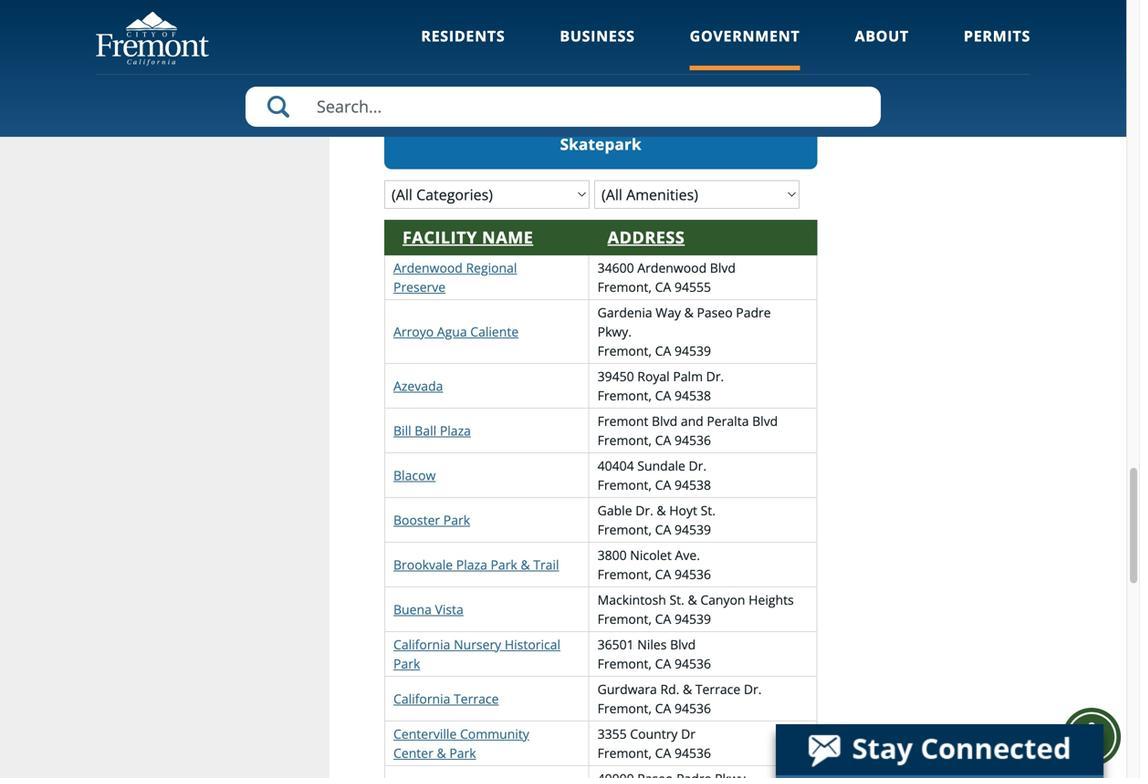 Task type: describe. For each thing, give the bounding box(es) containing it.
permits
[[964, 26, 1031, 46]]

dr. inside 40404 sundale dr. fremont, ca 94538
[[689, 457, 707, 475]]

ball
[[415, 422, 437, 440]]

california terrace
[[394, 691, 499, 708]]

fremont blvd and peralta blvd fremont, ca 94536
[[598, 413, 778, 449]]

94538 inside 39450 royal palm dr. fremont, ca 94538
[[675, 387, 711, 404]]

& for gurdwara
[[683, 681, 692, 699]]

ca inside fremont blvd and peralta blvd fremont, ca 94536
[[655, 432, 672, 449]]

royal
[[638, 368, 670, 385]]

skateboarder image
[[586, 73, 616, 111]]

blacow
[[394, 467, 436, 484]]

ca inside 3355 country dr fremont, ca 94536
[[655, 745, 672, 762]]

fremont
[[598, 413, 649, 430]]

& for gable
[[657, 502, 666, 520]]

address link
[[608, 226, 685, 249]]

ca inside gable dr. & hoyt st. fremont, ca 94539
[[655, 521, 672, 539]]

california nursery historical park
[[394, 636, 561, 673]]

Search text field
[[246, 87, 881, 127]]

ca inside 39450 royal palm dr. fremont, ca 94538
[[655, 387, 672, 404]]

buena vista link
[[394, 601, 464, 619]]

government
[[690, 26, 800, 46]]

0 vertical spatial plaza
[[440, 422, 471, 440]]

blvd inside 34600 ardenwood blvd fremont, ca 94555
[[710, 259, 736, 277]]

facility name
[[403, 226, 534, 249]]

way
[[656, 304, 681, 321]]

fremont, inside gardenia way & paseo padre pkwy. fremont, ca 94539
[[598, 342, 652, 360]]

gurdwara rd. & terrace dr. fremont, ca 94536
[[598, 681, 762, 718]]

ca inside gurdwara rd. & terrace dr. fremont, ca 94536
[[655, 700, 672, 718]]

center
[[394, 745, 434, 762]]

residents link
[[421, 26, 505, 70]]

94536 inside gurdwara rd. & terrace dr. fremont, ca 94536
[[675, 700, 711, 718]]

fremont, inside 3800 nicolet ave. fremont, ca 94536
[[598, 566, 652, 583]]

booster park link
[[394, 512, 470, 529]]

39450
[[598, 368, 634, 385]]

dr. inside gable dr. & hoyt st. fremont, ca 94539
[[636, 502, 654, 520]]

rentals
[[594, 10, 651, 31]]

canyon
[[701, 592, 746, 609]]

fremont, inside 3355 country dr fremont, ca 94536
[[598, 745, 652, 762]]

skatepark link
[[384, 55, 818, 169]]

arroyo agua caliente link
[[394, 323, 519, 341]]

94536 inside fremont blvd and peralta blvd fremont, ca 94536
[[675, 432, 711, 449]]

40404 sundale dr. fremont, ca 94538
[[598, 457, 711, 494]]

arroyo agua caliente
[[394, 323, 519, 341]]

permits link
[[964, 26, 1031, 70]]

1 vertical spatial plaza
[[456, 557, 488, 574]]

and
[[681, 413, 704, 430]]

fremont, inside gable dr. & hoyt st. fremont, ca 94539
[[598, 521, 652, 539]]

about link
[[855, 26, 909, 70]]

preserve
[[394, 278, 446, 296]]

gable
[[598, 502, 632, 520]]

bill ball plaza link
[[394, 422, 471, 440]]

booster park
[[394, 512, 470, 529]]

94555
[[675, 278, 711, 296]]

centerville community center & park link
[[394, 726, 529, 762]]

mackintosh
[[598, 592, 667, 609]]

stay connected image
[[776, 725, 1102, 776]]

buena vista
[[394, 601, 464, 619]]

mackintosh st. & canyon heights fremont, ca 94539
[[598, 592, 794, 628]]

azevada link
[[394, 378, 443, 395]]

historical
[[505, 636, 561, 654]]

azevada
[[394, 378, 443, 395]]

dr
[[681, 726, 696, 743]]

0 horizontal spatial terrace
[[454, 691, 499, 708]]

business
[[560, 26, 635, 46]]

ca inside 34600 ardenwood blvd fremont, ca 94555
[[655, 278, 672, 296]]

california terrace link
[[394, 691, 499, 708]]

gardenia way & paseo padre pkwy. fremont, ca 94539
[[598, 304, 771, 360]]

trail
[[534, 557, 559, 574]]

3355
[[598, 726, 627, 743]]

park right the booster
[[444, 512, 470, 529]]

gable dr. & hoyt st. fremont, ca 94539
[[598, 502, 716, 539]]

rd.
[[661, 681, 680, 699]]

arroyo
[[394, 323, 434, 341]]

brookvale plaza park & trail link
[[394, 557, 559, 574]]

field
[[551, 10, 590, 31]]

palm
[[673, 368, 703, 385]]

ardenwood regional preserve link
[[394, 259, 517, 296]]

36501
[[598, 636, 634, 654]]

94536 for ave.
[[675, 566, 711, 583]]

fremont, inside fremont blvd and peralta blvd fremont, ca 94536
[[598, 432, 652, 449]]

park inside the california nursery historical park
[[394, 656, 420, 673]]

gardenia
[[598, 304, 653, 321]]

park inside centerville community center & park
[[450, 745, 476, 762]]

ca inside gardenia way & paseo padre pkwy. fremont, ca 94539
[[655, 342, 672, 360]]

3800 nicolet ave. fremont, ca 94536
[[598, 547, 711, 583]]

pkwy.
[[598, 323, 632, 341]]

94536 for blvd
[[675, 656, 711, 673]]

caliente
[[471, 323, 519, 341]]

bill ball plaza
[[394, 422, 471, 440]]

california for california nursery historical park
[[394, 636, 451, 654]]

fremont, inside 40404 sundale dr. fremont, ca 94538
[[598, 477, 652, 494]]



Task type: locate. For each thing, give the bounding box(es) containing it.
ca down hoyt
[[655, 521, 672, 539]]

& left hoyt
[[657, 502, 666, 520]]

0 horizontal spatial st.
[[670, 592, 685, 609]]

fremont, inside mackintosh st. & canyon heights fremont, ca 94539
[[598, 611, 652, 628]]

& right rd.
[[683, 681, 692, 699]]

94536 up dr
[[675, 700, 711, 718]]

dr. right rd.
[[744, 681, 762, 699]]

ca up niles
[[655, 611, 672, 628]]

california for california terrace
[[394, 691, 451, 708]]

9 ca from the top
[[655, 656, 672, 673]]

vista
[[435, 601, 464, 619]]

centerville community center & park
[[394, 726, 529, 762]]

& inside mackintosh st. & canyon heights fremont, ca 94539
[[688, 592, 697, 609]]

st. inside mackintosh st. & canyon heights fremont, ca 94539
[[670, 592, 685, 609]]

94536 for dr
[[675, 745, 711, 762]]

0 horizontal spatial ardenwood
[[394, 259, 463, 277]]

brookvale
[[394, 557, 453, 574]]

fremont, down gable
[[598, 521, 652, 539]]

94538 up hoyt
[[675, 477, 711, 494]]

paseo
[[697, 304, 733, 321]]

name
[[482, 226, 534, 249]]

94539 for hoyt
[[675, 521, 711, 539]]

blvd left and
[[652, 413, 678, 430]]

ca inside mackintosh st. & canyon heights fremont, ca 94539
[[655, 611, 672, 628]]

1 ca from the top
[[655, 278, 672, 296]]

government link
[[690, 26, 800, 70]]

fremont, down 40404
[[598, 477, 652, 494]]

ca inside 40404 sundale dr. fremont, ca 94538
[[655, 477, 672, 494]]

9 fremont, from the top
[[598, 656, 652, 673]]

booster
[[394, 512, 440, 529]]

11 ca from the top
[[655, 745, 672, 762]]

fremont, inside 36501 niles blvd fremont, ca 94536
[[598, 656, 652, 673]]

1 horizontal spatial ardenwood
[[638, 259, 707, 277]]

1 vertical spatial 94538
[[675, 477, 711, 494]]

& inside centerville community center & park
[[437, 745, 446, 762]]

buena
[[394, 601, 432, 619]]

&
[[685, 304, 694, 321], [657, 502, 666, 520], [521, 557, 530, 574], [688, 592, 697, 609], [683, 681, 692, 699], [437, 745, 446, 762]]

5 ca from the top
[[655, 477, 672, 494]]

nicolet
[[630, 547, 672, 564]]

3800
[[598, 547, 627, 564]]

blvd
[[710, 259, 736, 277], [652, 413, 678, 430], [753, 413, 778, 430], [670, 636, 696, 654]]

5 fremont, from the top
[[598, 477, 652, 494]]

ardenwood inside 34600 ardenwood blvd fremont, ca 94555
[[638, 259, 707, 277]]

agua
[[437, 323, 467, 341]]

34600
[[598, 259, 634, 277]]

1 horizontal spatial terrace
[[696, 681, 741, 699]]

california up centerville on the left bottom
[[394, 691, 451, 708]]

4 ca from the top
[[655, 432, 672, 449]]

park down community
[[450, 745, 476, 762]]

1 fremont, from the top
[[598, 278, 652, 296]]

dr. inside 39450 royal palm dr. fremont, ca 94538
[[707, 368, 724, 385]]

94539 for canyon
[[675, 611, 711, 628]]

residents
[[421, 26, 505, 46]]

fremont, down "fremont"
[[598, 432, 652, 449]]

0 vertical spatial 94538
[[675, 387, 711, 404]]

1 94539 from the top
[[675, 342, 711, 360]]

1 94536 from the top
[[675, 432, 711, 449]]

padre
[[736, 304, 771, 321]]

& left trail
[[521, 557, 530, 574]]

6 fremont, from the top
[[598, 521, 652, 539]]

94536 up rd.
[[675, 656, 711, 673]]

business link
[[560, 26, 635, 70]]

0 vertical spatial 94539
[[675, 342, 711, 360]]

2 ardenwood from the left
[[638, 259, 707, 277]]

fremont, down 3800
[[598, 566, 652, 583]]

st. right hoyt
[[701, 502, 716, 520]]

& down centerville on the left bottom
[[437, 745, 446, 762]]

fremont, inside 34600 ardenwood blvd fremont, ca 94555
[[598, 278, 652, 296]]

address
[[608, 226, 685, 249]]

94539 inside gardenia way & paseo padre pkwy. fremont, ca 94539
[[675, 342, 711, 360]]

peralta
[[707, 413, 749, 430]]

plaza
[[440, 422, 471, 440], [456, 557, 488, 574]]

fremont, down mackintosh
[[598, 611, 652, 628]]

94539 down hoyt
[[675, 521, 711, 539]]

california nursery historical park link
[[394, 636, 561, 673]]

& right way
[[685, 304, 694, 321]]

2 vertical spatial 94539
[[675, 611, 711, 628]]

94539 inside mackintosh st. & canyon heights fremont, ca 94539
[[675, 611, 711, 628]]

2 ca from the top
[[655, 342, 672, 360]]

10 fremont, from the top
[[598, 700, 652, 718]]

ardenwood up preserve on the left of page
[[394, 259, 463, 277]]

terrace up community
[[454, 691, 499, 708]]

skatepark
[[560, 134, 642, 155]]

10 ca from the top
[[655, 700, 672, 718]]

california
[[394, 636, 451, 654], [394, 691, 451, 708]]

plaza right "brookvale"
[[456, 557, 488, 574]]

ca down nicolet
[[655, 566, 672, 583]]

94536 down ave.
[[675, 566, 711, 583]]

plaza right ball
[[440, 422, 471, 440]]

dr. right gable
[[636, 502, 654, 520]]

blvd inside 36501 niles blvd fremont, ca 94536
[[670, 636, 696, 654]]

ca inside 3800 nicolet ave. fremont, ca 94536
[[655, 566, 672, 583]]

st.
[[701, 502, 716, 520], [670, 592, 685, 609]]

3 94536 from the top
[[675, 656, 711, 673]]

& inside gardenia way & paseo padre pkwy. fremont, ca 94539
[[685, 304, 694, 321]]

1 vertical spatial st.
[[670, 592, 685, 609]]

blvd right niles
[[670, 636, 696, 654]]

sundale
[[638, 457, 686, 475]]

& left canyon
[[688, 592, 697, 609]]

fremont, down gurdwara
[[598, 700, 652, 718]]

3 fremont, from the top
[[598, 387, 652, 404]]

terrace inside gurdwara rd. & terrace dr. fremont, ca 94536
[[696, 681, 741, 699]]

california inside the california nursery historical park
[[394, 636, 451, 654]]

7 fremont, from the top
[[598, 566, 652, 583]]

94539 inside gable dr. & hoyt st. fremont, ca 94539
[[675, 521, 711, 539]]

94539
[[675, 342, 711, 360], [675, 521, 711, 539], [675, 611, 711, 628]]

0 vertical spatial california
[[394, 636, 451, 654]]

regional
[[466, 259, 517, 277]]

2 94539 from the top
[[675, 521, 711, 539]]

field rentals
[[551, 10, 651, 31]]

hoyt
[[670, 502, 698, 520]]

0 vertical spatial st.
[[701, 502, 716, 520]]

ca up way
[[655, 278, 672, 296]]

blacow link
[[394, 467, 436, 484]]

dr.
[[707, 368, 724, 385], [689, 457, 707, 475], [636, 502, 654, 520], [744, 681, 762, 699]]

blvd up 94555 at the top of the page
[[710, 259, 736, 277]]

fremont, down '34600'
[[598, 278, 652, 296]]

ardenwood regional preserve
[[394, 259, 517, 296]]

ca up royal
[[655, 342, 672, 360]]

3355 country dr fremont, ca 94536
[[598, 726, 711, 762]]

1 horizontal spatial st.
[[701, 502, 716, 520]]

5 94536 from the top
[[675, 745, 711, 762]]

niles
[[638, 636, 667, 654]]

1 california from the top
[[394, 636, 451, 654]]

94536 down and
[[675, 432, 711, 449]]

2 fremont, from the top
[[598, 342, 652, 360]]

& for mackintosh
[[688, 592, 697, 609]]

ca down royal
[[655, 387, 672, 404]]

ca down 'sundale'
[[655, 477, 672, 494]]

ca down niles
[[655, 656, 672, 673]]

6 ca from the top
[[655, 521, 672, 539]]

40404
[[598, 457, 634, 475]]

dr. inside gurdwara rd. & terrace dr. fremont, ca 94536
[[744, 681, 762, 699]]

ca down the country
[[655, 745, 672, 762]]

facility
[[403, 226, 477, 249]]

1 94538 from the top
[[675, 387, 711, 404]]

2 california from the top
[[394, 691, 451, 708]]

dr. right 'sundale'
[[689, 457, 707, 475]]

94536
[[675, 432, 711, 449], [675, 566, 711, 583], [675, 656, 711, 673], [675, 700, 711, 718], [675, 745, 711, 762]]

94536 down dr
[[675, 745, 711, 762]]

community
[[460, 726, 529, 743]]

94538 inside 40404 sundale dr. fremont, ca 94538
[[675, 477, 711, 494]]

ave.
[[675, 547, 700, 564]]

1 vertical spatial 94539
[[675, 521, 711, 539]]

ca up 'sundale'
[[655, 432, 672, 449]]

park up california terrace link
[[394, 656, 420, 673]]

nursery
[[454, 636, 502, 654]]

fremont, down 39450
[[598, 387, 652, 404]]

field rentals link
[[384, 0, 818, 46]]

94536 inside 3800 nicolet ave. fremont, ca 94536
[[675, 566, 711, 583]]

park left trail
[[491, 557, 518, 574]]

bill
[[394, 422, 412, 440]]

st. inside gable dr. & hoyt st. fremont, ca 94539
[[701, 502, 716, 520]]

& inside gable dr. & hoyt st. fremont, ca 94539
[[657, 502, 666, 520]]

8 fremont, from the top
[[598, 611, 652, 628]]

4 94536 from the top
[[675, 700, 711, 718]]

94536 inside 36501 niles blvd fremont, ca 94536
[[675, 656, 711, 673]]

36501 niles blvd fremont, ca 94536
[[598, 636, 711, 673]]

1 vertical spatial california
[[394, 691, 451, 708]]

94539 down canyon
[[675, 611, 711, 628]]

ardenwood inside ardenwood regional preserve
[[394, 259, 463, 277]]

3 94539 from the top
[[675, 611, 711, 628]]

fremont, down the 36501
[[598, 656, 652, 673]]

dr. right palm on the top right of page
[[707, 368, 724, 385]]

brookvale plaza park & trail
[[394, 557, 559, 574]]

7 ca from the top
[[655, 566, 672, 583]]

country
[[630, 726, 678, 743]]

3 ca from the top
[[655, 387, 672, 404]]

fremont, inside gurdwara rd. & terrace dr. fremont, ca 94536
[[598, 700, 652, 718]]

34600 ardenwood blvd fremont, ca 94555
[[598, 259, 736, 296]]

st. down 3800 nicolet ave. fremont, ca 94536
[[670, 592, 685, 609]]

94538 down palm on the top right of page
[[675, 387, 711, 404]]

ca down rd.
[[655, 700, 672, 718]]

94536 inside 3355 country dr fremont, ca 94536
[[675, 745, 711, 762]]

ardenwood up 94555 at the top of the page
[[638, 259, 707, 277]]

park
[[444, 512, 470, 529], [491, 557, 518, 574], [394, 656, 420, 673], [450, 745, 476, 762]]

california down buena vista link
[[394, 636, 451, 654]]

gurdwara
[[598, 681, 657, 699]]

centerville
[[394, 726, 457, 743]]

fremont, down pkwy.
[[598, 342, 652, 360]]

94539 up palm on the top right of page
[[675, 342, 711, 360]]

11 fremont, from the top
[[598, 745, 652, 762]]

& inside gurdwara rd. & terrace dr. fremont, ca 94536
[[683, 681, 692, 699]]

39450 royal palm dr. fremont, ca 94538
[[598, 368, 724, 404]]

fremont,
[[598, 278, 652, 296], [598, 342, 652, 360], [598, 387, 652, 404], [598, 432, 652, 449], [598, 477, 652, 494], [598, 521, 652, 539], [598, 566, 652, 583], [598, 611, 652, 628], [598, 656, 652, 673], [598, 700, 652, 718], [598, 745, 652, 762]]

ca inside 36501 niles blvd fremont, ca 94536
[[655, 656, 672, 673]]

94538
[[675, 387, 711, 404], [675, 477, 711, 494]]

about
[[855, 26, 909, 46]]

facility name link
[[403, 226, 534, 249]]

1 ardenwood from the left
[[394, 259, 463, 277]]

4 fremont, from the top
[[598, 432, 652, 449]]

2 94536 from the top
[[675, 566, 711, 583]]

fremont, down 3355
[[598, 745, 652, 762]]

2 94538 from the top
[[675, 477, 711, 494]]

ca
[[655, 278, 672, 296], [655, 342, 672, 360], [655, 387, 672, 404], [655, 432, 672, 449], [655, 477, 672, 494], [655, 521, 672, 539], [655, 566, 672, 583], [655, 611, 672, 628], [655, 656, 672, 673], [655, 700, 672, 718], [655, 745, 672, 762]]

& for gardenia
[[685, 304, 694, 321]]

fremont, inside 39450 royal palm dr. fremont, ca 94538
[[598, 387, 652, 404]]

blvd right "peralta"
[[753, 413, 778, 430]]

terrace right rd.
[[696, 681, 741, 699]]

ardenwood
[[394, 259, 463, 277], [638, 259, 707, 277]]

8 ca from the top
[[655, 611, 672, 628]]

heights
[[749, 592, 794, 609]]



Task type: vqa. For each thing, say whether or not it's contained in the screenshot.
on on the bottom
no



